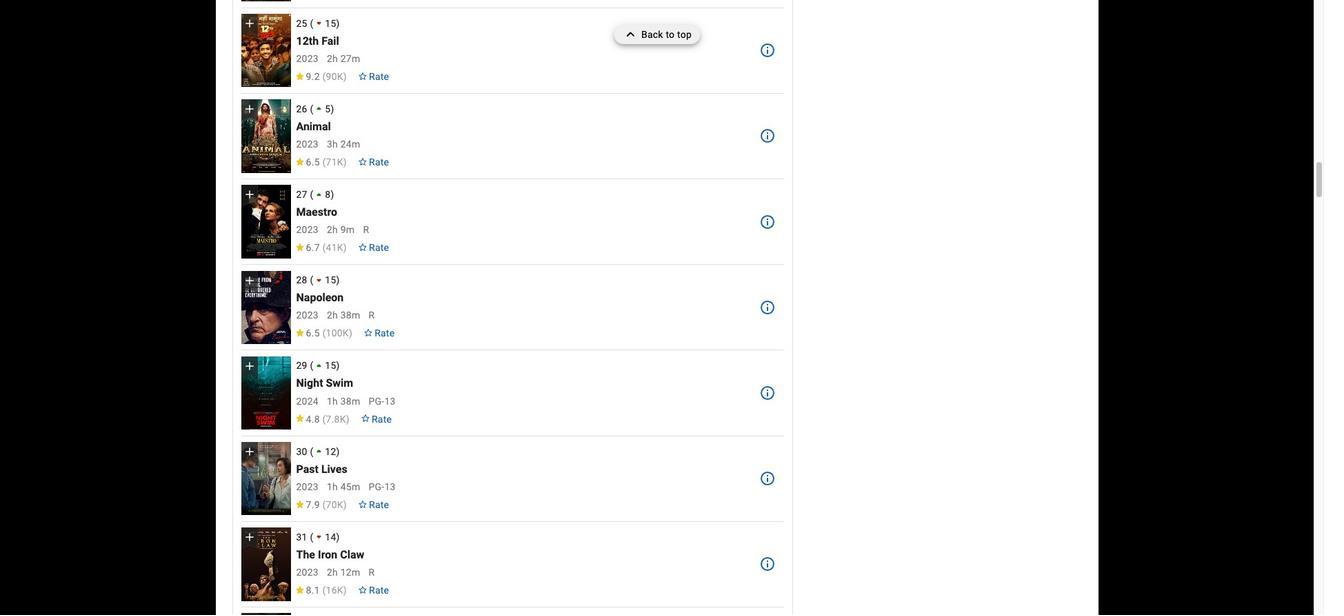 Task type: locate. For each thing, give the bounding box(es) containing it.
star inline image left 9.2
[[295, 72, 304, 80]]

rate button right 100k
[[358, 321, 400, 346]]

rate right 90k on the top left of the page
[[369, 71, 389, 82]]

add image
[[242, 17, 256, 30], [242, 102, 256, 116], [242, 188, 256, 202], [242, 359, 256, 373], [242, 445, 256, 459]]

( for 7.9 ( 70k )
[[322, 499, 326, 510]]

2023 for maestro
[[296, 224, 319, 235]]

31 (
[[296, 532, 313, 543]]

add image left 28
[[242, 273, 256, 287]]

rate for napoleon
[[375, 328, 395, 339]]

moved up 8 in ranking element
[[312, 187, 331, 202]]

1 arrow drop up image from the top
[[312, 102, 326, 116]]

4 group from the top
[[241, 271, 291, 344]]

) up swim
[[336, 360, 340, 371]]

star border inline image right 100k
[[363, 329, 373, 337]]

1 pg- from the top
[[369, 396, 384, 407]]

r right 2h 38m
[[369, 310, 375, 321]]

2 vertical spatial 15
[[325, 360, 336, 371]]

2 add image from the top
[[242, 530, 256, 544]]

6.7
[[306, 242, 320, 253]]

add image left 26
[[242, 102, 256, 116]]

) right arrow drop up image
[[331, 189, 334, 200]]

pg- right 45m
[[369, 481, 384, 492]]

)
[[336, 18, 340, 29], [343, 71, 347, 82], [331, 103, 334, 114], [343, 157, 347, 168], [331, 189, 334, 200], [343, 242, 347, 253], [336, 275, 340, 286], [349, 328, 352, 339], [336, 360, 340, 371], [346, 413, 350, 425], [336, 446, 340, 457], [343, 499, 347, 510], [336, 532, 340, 543], [343, 585, 347, 596]]

) up 'the iron claw'
[[336, 532, 340, 543]]

moved down 15 in ranking element up napoleon
[[312, 273, 336, 287]]

moved down 15 in ranking element
[[312, 16, 336, 30], [312, 273, 336, 287]]

0 vertical spatial star inline image
[[295, 158, 304, 166]]

7.8k
[[326, 413, 346, 425]]

1 moved down 15 in ranking element from the top
[[312, 16, 336, 30]]

rate right 70k
[[369, 499, 389, 510]]

3 star inline image from the top
[[295, 586, 304, 594]]

pg-
[[369, 396, 384, 407], [369, 481, 384, 492]]

1 38m from the top
[[340, 310, 360, 321]]

0 vertical spatial 13
[[384, 396, 396, 407]]

rate right star border inline image
[[369, 585, 389, 596]]

2 imdb rating: 6.5 element from the top
[[295, 328, 352, 339]]

2023 for the iron claw
[[296, 567, 319, 578]]

2023 up 6.7
[[296, 224, 319, 235]]

1 pg-13 from the top
[[369, 396, 396, 407]]

rate button right 70k
[[352, 492, 395, 517]]

0 vertical spatial arrow drop down image
[[312, 273, 326, 287]]

rate for 12th fail
[[369, 71, 389, 82]]

2023 down 12th
[[296, 53, 319, 64]]

see more information about the iron claw image
[[759, 556, 776, 573]]

1 imdb rating: 6.5 element from the top
[[295, 157, 347, 168]]

rate right 100k
[[375, 328, 395, 339]]

0 vertical spatial 1h
[[327, 396, 338, 407]]

lives
[[321, 462, 347, 476]]

4 add image from the top
[[242, 359, 256, 373]]

imdb rating: 6.5 element down 3h
[[295, 157, 347, 168]]

r right 12m
[[369, 567, 375, 578]]

add image left 30
[[242, 445, 256, 459]]

9m
[[340, 224, 355, 235]]

0 vertical spatial r
[[363, 224, 369, 235]]

2 star inline image from the top
[[295, 243, 304, 251]]

24m
[[340, 139, 360, 150]]

6 2023 from the top
[[296, 567, 319, 578]]

31
[[296, 532, 307, 543]]

rate button for animal
[[352, 150, 395, 174]]

imdb rating: 9.2 element
[[295, 71, 347, 82]]

2 15 from the top
[[325, 275, 336, 286]]

star inline image left 7.9
[[295, 500, 304, 508]]

1 vertical spatial 38m
[[340, 396, 360, 407]]

group
[[241, 14, 291, 87], [241, 99, 291, 173], [241, 185, 291, 259], [241, 271, 291, 344], [241, 356, 291, 430], [241, 442, 291, 515], [241, 528, 291, 601], [241, 613, 291, 615]]

1 vertical spatial pg-
[[369, 481, 384, 492]]

0 vertical spatial pg-13
[[369, 396, 396, 407]]

back to top
[[641, 29, 692, 40]]

2 arrow drop up image from the top
[[312, 359, 326, 373]]

3 2023 from the top
[[296, 224, 319, 235]]

2h down "fail"
[[327, 53, 338, 64]]

38m down swim
[[340, 396, 360, 407]]

3 arrow drop up image from the top
[[312, 444, 326, 459]]

4 star inline image from the top
[[295, 500, 304, 508]]

arrow drop up image right '29'
[[312, 359, 326, 373]]

night swim (2024) image
[[241, 356, 291, 430]]

star inline image
[[295, 72, 304, 80], [295, 243, 304, 251], [295, 329, 304, 337], [295, 500, 304, 508]]

rate for past lives
[[369, 499, 389, 510]]

imdb rating: 6.5 element for napoleon
[[295, 328, 352, 339]]

1 vertical spatial add image
[[242, 530, 256, 544]]

( inside "ranking 26" "element"
[[310, 103, 313, 114]]

13 right '1h 38m' on the left
[[384, 396, 396, 407]]

star inline image left 6.5 ( 71k )
[[295, 158, 304, 166]]

0 vertical spatial 38m
[[340, 310, 360, 321]]

8.1 ( 16k )
[[306, 585, 347, 596]]

27
[[296, 189, 307, 200]]

past lives
[[296, 462, 347, 476]]

2023 down the 'past'
[[296, 481, 319, 492]]

25 (
[[296, 18, 313, 29]]

2 vertical spatial r
[[369, 567, 375, 578]]

ranking 26 element
[[296, 102, 751, 116]]

2 2h from the top
[[327, 224, 338, 235]]

( inside ranking 30 element
[[310, 446, 313, 457]]

2 6.5 from the top
[[306, 328, 320, 339]]

star border inline image
[[358, 72, 367, 80], [358, 158, 367, 166], [358, 243, 367, 251], [363, 329, 373, 337], [361, 415, 370, 422], [358, 500, 367, 508]]

0 vertical spatial arrow drop up image
[[312, 102, 326, 116]]

arrow drop up image for night swim
[[312, 359, 326, 373]]

0 vertical spatial 15
[[325, 18, 336, 29]]

1 vertical spatial imdb rating: 6.5 element
[[295, 328, 352, 339]]

2 star inline image from the top
[[295, 415, 304, 422]]

) up napoleon
[[336, 275, 340, 286]]

rate button
[[352, 64, 395, 89], [352, 150, 395, 174], [352, 235, 395, 260], [358, 321, 400, 346], [355, 407, 397, 431], [352, 492, 395, 517], [352, 578, 395, 603]]

29 (
[[296, 360, 313, 371]]

( inside 'ranking 28' element
[[310, 275, 313, 286]]

star inline image left 6.5 ( 100k )
[[295, 329, 304, 337]]

star inline image inside imdb rating: 8.1 element
[[295, 586, 304, 594]]

( inside ranking 27 element
[[310, 189, 313, 200]]

star inline image left 4.8 at the bottom
[[295, 415, 304, 422]]

1 1h from the top
[[327, 396, 338, 407]]

add image
[[242, 273, 256, 287], [242, 530, 256, 544]]

rate button for the iron claw
[[352, 578, 395, 603]]

1 arrow drop down image from the top
[[312, 273, 326, 287]]

1 vertical spatial 1h
[[327, 481, 338, 492]]

star inline image
[[295, 158, 304, 166], [295, 415, 304, 422], [295, 586, 304, 594]]

) down 3h 24m
[[343, 157, 347, 168]]

1 15 from the top
[[325, 18, 336, 29]]

2 38m from the top
[[340, 396, 360, 407]]

6.5 ( 100k )
[[306, 328, 352, 339]]

27 (
[[296, 189, 313, 200]]

3 add image from the top
[[242, 188, 256, 202]]

1h down lives
[[327, 481, 338, 492]]

5 add image from the top
[[242, 445, 256, 459]]

add image left 27
[[242, 188, 256, 202]]

1 star inline image from the top
[[295, 72, 304, 80]]

1 star inline image from the top
[[295, 158, 304, 166]]

1 vertical spatial 15
[[325, 275, 336, 286]]

2023 for animal
[[296, 139, 319, 150]]

( for 31 (
[[310, 532, 313, 543]]

andrew barth feldman and jennifer lawrence in no hard feelings (2023) image
[[241, 613, 291, 615]]

pg-13 right '1h 38m' on the left
[[369, 396, 396, 407]]

( for 8.1 ( 16k )
[[322, 585, 326, 596]]

teo yoo and greta lee in past lives (2023) image
[[241, 442, 291, 515]]

zac efron, jeremy allen white, and harris dickinson in the iron claw (2023) image
[[241, 528, 291, 601]]

) inside ranking 29 element
[[336, 360, 340, 371]]

5 group from the top
[[241, 356, 291, 430]]

15 up "fail"
[[325, 18, 336, 29]]

rate button for napoleon
[[358, 321, 400, 346]]

group down zac efron, jeremy allen white, and harris dickinson in the iron claw (2023) "image"
[[241, 613, 291, 615]]

star inline image for past lives
[[295, 500, 304, 508]]

6 group from the top
[[241, 442, 291, 515]]

r
[[363, 224, 369, 235], [369, 310, 375, 321], [369, 567, 375, 578]]

2 add image from the top
[[242, 102, 256, 116]]

7.9
[[306, 499, 320, 510]]

rate button right 71k
[[352, 150, 395, 174]]

ranking 30 element
[[296, 444, 751, 459]]

( inside ranking 29 element
[[310, 360, 313, 371]]

imdb rating: 8.1 element
[[295, 585, 347, 596]]

1 vertical spatial 6.5
[[306, 328, 320, 339]]

27m
[[340, 53, 360, 64]]

rate button for past lives
[[352, 492, 395, 517]]

2 1h from the top
[[327, 481, 338, 492]]

6.5 left 100k
[[306, 328, 320, 339]]

38m
[[340, 310, 360, 321], [340, 396, 360, 407]]

1 group from the top
[[241, 14, 291, 87]]

0 vertical spatial add image
[[242, 273, 256, 287]]

r right 9m
[[363, 224, 369, 235]]

12th
[[296, 34, 319, 47]]

15 inside 'ranking 28' element
[[325, 275, 336, 286]]

star border inline image for past lives
[[358, 500, 367, 508]]

group left 27
[[241, 185, 291, 259]]

rate right 71k
[[369, 157, 389, 168]]

rate right '41k'
[[369, 242, 389, 253]]

arrow drop up image right 26
[[312, 102, 326, 116]]

26
[[296, 103, 307, 114]]

) down 2h 27m
[[343, 71, 347, 82]]

1 vertical spatial r
[[369, 310, 375, 321]]

25
[[296, 18, 307, 29]]

arrow drop down image for napoleon
[[312, 273, 326, 287]]

rate right 7.8k
[[372, 413, 392, 425]]

1 2h from the top
[[327, 53, 338, 64]]

13 for lives
[[384, 481, 396, 492]]

star border inline image right 7.8k
[[361, 415, 370, 422]]

3 2h from the top
[[327, 310, 338, 321]]

1 vertical spatial 13
[[384, 481, 396, 492]]

8.1
[[306, 585, 320, 596]]

star inline image inside imdb rating: 6.5 element
[[295, 158, 304, 166]]

group left the
[[241, 528, 291, 601]]

1 vertical spatial moved down 15 in ranking element
[[312, 273, 336, 287]]

6.5
[[306, 157, 320, 168], [306, 328, 320, 339]]

2 2023 from the top
[[296, 139, 319, 150]]

71k
[[326, 157, 343, 168]]

0 vertical spatial 6.5
[[306, 157, 320, 168]]

group for maestro
[[241, 185, 291, 259]]

( for 25 (
[[310, 18, 313, 29]]

rate button right 7.8k
[[355, 407, 397, 431]]

13 for swim
[[384, 396, 396, 407]]

2 vertical spatial star inline image
[[295, 586, 304, 594]]

0 vertical spatial moved down 15 in ranking element
[[312, 16, 336, 30]]

16k
[[326, 585, 343, 596]]

group left 28
[[241, 271, 291, 344]]

r for maestro
[[363, 224, 369, 235]]

group for animal
[[241, 99, 291, 173]]

38m for night swim
[[340, 396, 360, 407]]

1 vertical spatial star inline image
[[295, 415, 304, 422]]

2 pg-13 from the top
[[369, 481, 396, 492]]

pg- right '1h 38m' on the left
[[369, 396, 384, 407]]

2023
[[296, 53, 319, 64], [296, 139, 319, 150], [296, 224, 319, 235], [296, 310, 319, 321], [296, 481, 319, 492], [296, 567, 319, 578]]

2023 down napoleon link
[[296, 310, 319, 321]]

2023 down the
[[296, 567, 319, 578]]

add image left 31
[[242, 530, 256, 544]]

41k
[[326, 242, 343, 253]]

12th fail (2023) image
[[241, 14, 291, 87]]

star border inline image down 24m at left top
[[358, 158, 367, 166]]

1 6.5 from the top
[[306, 157, 320, 168]]

star inline image for 12th fail
[[295, 72, 304, 80]]

3 star inline image from the top
[[295, 329, 304, 337]]

star inline image left 6.7
[[295, 243, 304, 251]]

1 vertical spatial pg-13
[[369, 481, 396, 492]]

star inline image inside imdb rating: 4.8 element
[[295, 415, 304, 422]]

) up lives
[[336, 446, 340, 457]]

arrow drop down image
[[312, 273, 326, 287], [312, 530, 326, 544]]

arrow drop down image right 31
[[312, 530, 326, 544]]

2h 9m
[[327, 224, 355, 235]]

star border inline image down 45m
[[358, 500, 367, 508]]

add image for 12th fail
[[242, 17, 256, 30]]

group left 2024
[[241, 356, 291, 430]]

1 add image from the top
[[242, 273, 256, 287]]

12
[[325, 446, 336, 457]]

2024
[[296, 396, 319, 407]]

2h for napoleon
[[327, 310, 338, 321]]

arrow drop down image right 28
[[312, 273, 326, 287]]

38m up 100k
[[340, 310, 360, 321]]

) right arrow drop down image
[[336, 18, 340, 29]]

expand less image
[[622, 25, 641, 44]]

15
[[325, 18, 336, 29], [325, 275, 336, 286], [325, 360, 336, 371]]

5
[[325, 103, 331, 114]]

1 vertical spatial arrow drop up image
[[312, 359, 326, 373]]

group left 12th
[[241, 14, 291, 87]]

1h up 7.8k
[[327, 396, 338, 407]]

1h
[[327, 396, 338, 407], [327, 481, 338, 492]]

( inside the "ranking 31" element
[[310, 532, 313, 543]]

( for 29 (
[[310, 360, 313, 371]]

pg-13 for swim
[[369, 396, 396, 407]]

15 up 'night swim'
[[325, 360, 336, 371]]

pg-13
[[369, 396, 396, 407], [369, 481, 396, 492]]

the iron claw
[[296, 548, 364, 561]]

imdb rating: 6.7 element
[[295, 242, 347, 253]]

star inline image inside imdb rating: 7.9 element
[[295, 500, 304, 508]]

bradley cooper and carey mulligan in maestro (2023) image
[[241, 185, 291, 258]]

star border inline image down 27m
[[358, 72, 367, 80]]

add image left '29'
[[242, 359, 256, 373]]

8
[[325, 189, 331, 200]]

13
[[384, 396, 396, 407], [384, 481, 396, 492]]

arrow drop up image
[[312, 102, 326, 116], [312, 359, 326, 373], [312, 444, 326, 459]]

star inline image inside imdb rating: 6.5 element
[[295, 329, 304, 337]]

rate button right 90k on the top left of the page
[[352, 64, 395, 89]]

7.9 ( 70k )
[[306, 499, 347, 510]]

15 up napoleon
[[325, 275, 336, 286]]

26 (
[[296, 103, 313, 114]]

imdb rating: 6.5 element
[[295, 157, 347, 168], [295, 328, 352, 339]]

star inline image inside imdb rating: 6.7 element
[[295, 243, 304, 251]]

pg-13 right 45m
[[369, 481, 396, 492]]

13 right 45m
[[384, 481, 396, 492]]

4.8 ( 7.8k )
[[306, 413, 350, 425]]

3 group from the top
[[241, 185, 291, 259]]

rate button right 16k
[[352, 578, 395, 603]]

add image for napoleon
[[242, 273, 256, 287]]

1h 38m
[[327, 396, 360, 407]]

2 13 from the top
[[384, 481, 396, 492]]

1 2023 from the top
[[296, 53, 319, 64]]

2 arrow drop down image from the top
[[312, 530, 326, 544]]

add image down john david washington and madeleine yuna voyles in the creator (2023) image
[[242, 17, 256, 30]]

2h
[[327, 53, 338, 64], [327, 224, 338, 235], [327, 310, 338, 321], [327, 567, 338, 578]]

star inline image left the 8.1
[[295, 586, 304, 594]]

15 for 12th fail
[[325, 18, 336, 29]]

( inside ranking 25 "element"
[[310, 18, 313, 29]]

star inline image inside 'imdb rating: 9.2' element
[[295, 72, 304, 80]]

rate button right '41k'
[[352, 235, 395, 260]]

arrow drop down image for the iron claw
[[312, 530, 326, 544]]

arrow drop down image
[[312, 16, 326, 30]]

2h left 9m
[[327, 224, 338, 235]]

star border inline image
[[358, 586, 367, 594]]

r for the iron claw
[[369, 567, 375, 578]]

) down 1h 45m
[[343, 499, 347, 510]]

4 2023 from the top
[[296, 310, 319, 321]]

pg- for night swim
[[369, 396, 384, 407]]

past
[[296, 462, 319, 476]]

2 moved down 15 in ranking element from the top
[[312, 273, 336, 287]]

night
[[296, 377, 323, 390]]

(
[[310, 18, 313, 29], [322, 71, 326, 82], [310, 103, 313, 114], [322, 157, 326, 168], [310, 189, 313, 200], [322, 242, 326, 253], [310, 275, 313, 286], [322, 328, 326, 339], [310, 360, 313, 371], [322, 413, 326, 425], [310, 446, 313, 457], [322, 499, 326, 510], [310, 532, 313, 543], [322, 585, 326, 596]]

2 vertical spatial arrow drop up image
[[312, 444, 326, 459]]

group left 26
[[241, 99, 291, 173]]

2023 down animal link
[[296, 139, 319, 150]]

0 vertical spatial imdb rating: 6.5 element
[[295, 157, 347, 168]]

rate
[[369, 71, 389, 82], [369, 157, 389, 168], [369, 242, 389, 253], [375, 328, 395, 339], [372, 413, 392, 425], [369, 499, 389, 510], [369, 585, 389, 596]]

imdb rating: 4.8 element
[[295, 413, 350, 425]]

6.7 ( 41k )
[[306, 242, 347, 253]]

star border inline image right '41k'
[[358, 243, 367, 251]]

2 pg- from the top
[[369, 481, 384, 492]]

arrow drop up image right 30
[[312, 444, 326, 459]]

12th fail
[[296, 34, 339, 47]]

15 inside moved up 15 in ranking element
[[325, 360, 336, 371]]

4 2h from the top
[[327, 567, 338, 578]]

night swim link
[[296, 377, 353, 390]]

star inline image for maestro
[[295, 243, 304, 251]]

2h for 12th fail
[[327, 53, 338, 64]]

1 13 from the top
[[384, 396, 396, 407]]

1 add image from the top
[[242, 17, 256, 30]]

1 vertical spatial arrow drop down image
[[312, 530, 326, 544]]

see more information about 12th fail image
[[759, 42, 776, 59]]

2h up 6.5 ( 100k )
[[327, 310, 338, 321]]

moved down 15 in ranking element up "fail"
[[312, 16, 336, 30]]

r for napoleon
[[369, 310, 375, 321]]

0 vertical spatial pg-
[[369, 396, 384, 407]]

6.5 left 71k
[[306, 157, 320, 168]]

) up animal
[[331, 103, 334, 114]]

moved up 12 in ranking element
[[312, 444, 336, 459]]

1h 45m
[[327, 481, 360, 492]]

7 group from the top
[[241, 528, 291, 601]]

15 inside ranking 25 "element"
[[325, 18, 336, 29]]

3h
[[327, 139, 338, 150]]

2 group from the top
[[241, 99, 291, 173]]

2h down the iron claw link
[[327, 567, 338, 578]]

5 2023 from the top
[[296, 481, 319, 492]]

imdb rating: 6.5 element down 2h 38m
[[295, 328, 352, 339]]

star inline image for night swim
[[295, 415, 304, 422]]

group left the 'past'
[[241, 442, 291, 515]]

1h for swim
[[327, 396, 338, 407]]

3 15 from the top
[[325, 360, 336, 371]]

3h 24m
[[327, 139, 360, 150]]

add image for the iron claw
[[242, 530, 256, 544]]

star border inline image for napoleon
[[363, 329, 373, 337]]



Task type: vqa. For each thing, say whether or not it's contained in the screenshot.


Task type: describe. For each thing, give the bounding box(es) containing it.
add image for night swim
[[242, 359, 256, 373]]

arrow drop up image for past lives
[[312, 444, 326, 459]]

rate for maestro
[[369, 242, 389, 253]]

( for 26 (
[[310, 103, 313, 114]]

2h for maestro
[[327, 224, 338, 235]]

maestro
[[296, 206, 337, 219]]

2h 27m
[[327, 53, 360, 64]]

night swim
[[296, 377, 353, 390]]

ranking 31 element
[[296, 530, 751, 544]]

star border inline image for 12th fail
[[358, 72, 367, 80]]

bobby deol, anil kapoor, ranbir kapoor, saloni batra, rashmika mandanna, and anshul chauhan in animal (2023) image
[[241, 99, 291, 173]]

) inside "ranking 26" "element"
[[331, 103, 334, 114]]

star border inline image for animal
[[358, 158, 367, 166]]

90k
[[326, 71, 343, 82]]

back
[[641, 29, 663, 40]]

iron
[[318, 548, 337, 561]]

100k
[[326, 328, 349, 339]]

2023 for napoleon
[[296, 310, 319, 321]]

4.8
[[306, 413, 320, 425]]

6.5 for napoleon
[[306, 328, 320, 339]]

moved down 15 in ranking element for napoleon
[[312, 273, 336, 287]]

see more information about napoleon image
[[759, 299, 776, 316]]

) down 2h 38m
[[349, 328, 352, 339]]

past lives link
[[296, 462, 347, 476]]

) inside 'ranking 28' element
[[336, 275, 340, 286]]

( for 28 (
[[310, 275, 313, 286]]

rate for night swim
[[372, 413, 392, 425]]

2023 for past lives
[[296, 481, 319, 492]]

animal
[[296, 120, 331, 133]]

38m for napoleon
[[340, 310, 360, 321]]

claw
[[340, 548, 364, 561]]

add image for maestro
[[242, 188, 256, 202]]

rate button for maestro
[[352, 235, 395, 260]]

the iron claw link
[[296, 548, 364, 561]]

rate for animal
[[369, 157, 389, 168]]

30
[[296, 446, 307, 457]]

group for napoleon
[[241, 271, 291, 344]]

ranking 27 element
[[296, 187, 751, 202]]

) inside ranking 27 element
[[331, 189, 334, 200]]

see more information about night swim image
[[759, 385, 776, 401]]

( for 6.5 ( 100k )
[[322, 328, 326, 339]]

30 (
[[296, 446, 313, 457]]

) down 9m
[[343, 242, 347, 253]]

) inside the "ranking 31" element
[[336, 532, 340, 543]]

group for 12th fail
[[241, 14, 291, 87]]

2023 for 12th fail
[[296, 53, 319, 64]]

see more information about animal image
[[759, 128, 776, 144]]

maestro link
[[296, 206, 337, 219]]

star inline image for napoleon
[[295, 329, 304, 337]]

( for 6.7 ( 41k )
[[322, 242, 326, 253]]

70k
[[326, 499, 343, 510]]

star border inline image for night swim
[[361, 415, 370, 422]]

ranking 28 element
[[296, 273, 751, 287]]

6.5 ( 71k )
[[306, 157, 347, 168]]

star inline image for animal
[[295, 158, 304, 166]]

( for 9.2 ( 90k )
[[322, 71, 326, 82]]

group for night swim
[[241, 356, 291, 430]]

pg-13 for lives
[[369, 481, 396, 492]]

9.2 ( 90k )
[[306, 71, 347, 82]]

fail
[[321, 34, 339, 47]]

see more information about past lives image
[[759, 470, 776, 487]]

15 for night swim
[[325, 360, 336, 371]]

ranking 29 element
[[296, 359, 751, 373]]

) left star border inline image
[[343, 585, 347, 596]]

see more information about maestro image
[[759, 214, 776, 230]]

rate button for night swim
[[355, 407, 397, 431]]

back to top button
[[614, 25, 700, 44]]

) inside ranking 25 "element"
[[336, 18, 340, 29]]

animal link
[[296, 120, 331, 133]]

imdb rating: 6.5 element for animal
[[295, 157, 347, 168]]

napoleon
[[296, 291, 344, 304]]

top
[[677, 29, 692, 40]]

the
[[296, 548, 315, 561]]

12m
[[340, 567, 360, 578]]

2h 38m
[[327, 310, 360, 321]]

( for 6.5 ( 71k )
[[322, 157, 326, 168]]

( for 4.8 ( 7.8k )
[[322, 413, 326, 425]]

rate button for 12th fail
[[352, 64, 395, 89]]

8 group from the top
[[241, 613, 291, 615]]

moved up 5 in ranking element
[[312, 102, 331, 116]]

moved down 15 in ranking element for 12th fail
[[312, 16, 336, 30]]

group for the iron claw
[[241, 528, 291, 601]]

to
[[666, 29, 675, 40]]

14
[[325, 532, 336, 543]]

add image for past lives
[[242, 445, 256, 459]]

1h for lives
[[327, 481, 338, 492]]

( for 30 (
[[310, 446, 313, 457]]

12th fail link
[[296, 34, 339, 47]]

pg- for past lives
[[369, 481, 384, 492]]

29
[[296, 360, 307, 371]]

28
[[296, 275, 307, 286]]

add image for animal
[[242, 102, 256, 116]]

arrow drop up image
[[312, 187, 326, 202]]

2h 12m
[[327, 567, 360, 578]]

napoleon link
[[296, 291, 344, 304]]

arrow drop up image for animal
[[312, 102, 326, 116]]

6.5 for animal
[[306, 157, 320, 168]]

rate for the iron claw
[[369, 585, 389, 596]]

joaquin phoenix in napoleon (2023) image
[[241, 271, 291, 344]]

swim
[[326, 377, 353, 390]]

28 (
[[296, 275, 313, 286]]

imdb rating: 7.9 element
[[295, 499, 347, 510]]

45m
[[340, 481, 360, 492]]

) down '1h 38m' on the left
[[346, 413, 350, 425]]

2h for the iron claw
[[327, 567, 338, 578]]

) inside ranking 30 element
[[336, 446, 340, 457]]

star inline image for the iron claw
[[295, 586, 304, 594]]

group for past lives
[[241, 442, 291, 515]]

ranking 25 element
[[296, 16, 751, 30]]

moved down 14 in ranking element
[[312, 530, 336, 544]]

9.2
[[306, 71, 320, 82]]

star border inline image for maestro
[[358, 243, 367, 251]]

moved up 15 in ranking element
[[312, 359, 336, 373]]

add to watchlist image
[[241, 613, 258, 615]]

( for 27 (
[[310, 189, 313, 200]]

john david washington and madeleine yuna voyles in the creator (2023) image
[[241, 0, 291, 2]]

15 for napoleon
[[325, 275, 336, 286]]



